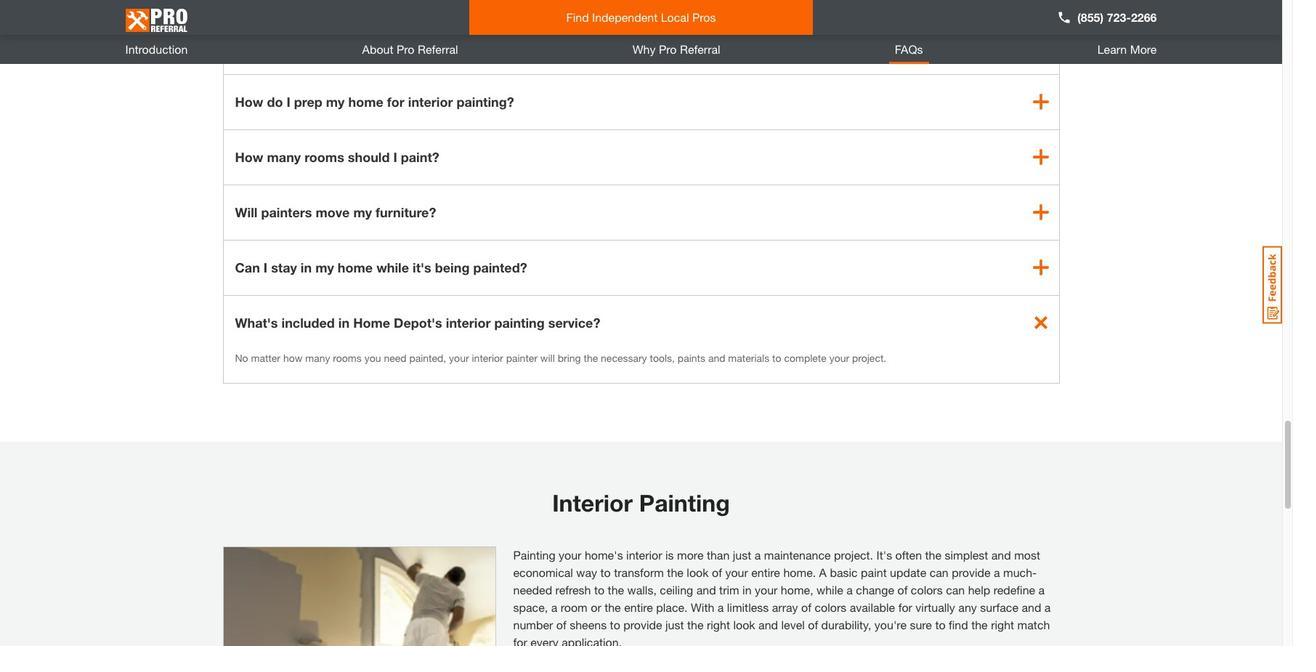 Task type: vqa. For each thing, say whether or not it's contained in the screenshot.
the for to the middle
yes



Task type: locate. For each thing, give the bounding box(es) containing it.
home up home
[[338, 259, 373, 275]]

room
[[561, 600, 588, 614]]

0 horizontal spatial pro
[[397, 42, 415, 56]]

home
[[353, 314, 390, 330]]

much-
[[1004, 565, 1037, 579]]

furniture?
[[376, 204, 436, 220]]

1 vertical spatial while
[[817, 582, 844, 596]]

2 horizontal spatial in
[[743, 582, 752, 596]]

durability,
[[822, 617, 872, 631]]

update
[[890, 565, 927, 579]]

referral down pros
[[680, 42, 721, 56]]

a right "with"
[[718, 600, 724, 614]]

0 vertical spatial entire
[[752, 565, 780, 579]]

what's included in home depot's interior painting service?
[[235, 314, 601, 330]]

home's up way
[[585, 548, 623, 561]]

a up match
[[1045, 600, 1051, 614]]

0 vertical spatial how
[[235, 93, 263, 109]]

and up "with"
[[697, 582, 716, 596]]

of down the room
[[556, 617, 567, 631]]

0 vertical spatial look
[[687, 565, 709, 579]]

2 horizontal spatial for
[[899, 600, 913, 614]]

can up any
[[946, 582, 965, 596]]

in inside painting your home's interior is more than just a maintenance project. it's often the simplest and most economical way to transform the look of your entire home. a basic paint update can provide a much- needed refresh to the walls, ceiling and trim in your home, while a change of colors can help redefine a space, a room or the entire place. with a limitless array of colors available for virtually any surface and a number of sheens to provide just the right look and level of durability, you're sure to find the right match for every application.
[[743, 582, 752, 596]]

no matter how many rooms you need painted, your interior painter will bring the necessary tools, paints and materials to complete your project.
[[235, 351, 887, 364]]

1 horizontal spatial while
[[817, 582, 844, 596]]

1 vertical spatial home's
[[585, 548, 623, 561]]

1 vertical spatial colors
[[815, 600, 847, 614]]

0 vertical spatial home's
[[455, 38, 501, 54]]

colors
[[911, 582, 943, 596], [815, 600, 847, 614]]

many right how
[[305, 351, 330, 364]]

to right materials
[[772, 351, 782, 364]]

depot's
[[394, 314, 442, 330]]

entire left home. on the bottom of page
[[752, 565, 780, 579]]

your up the 'trim'
[[725, 565, 748, 579]]

you
[[365, 351, 381, 364]]

many
[[267, 149, 301, 165], [305, 351, 330, 364]]

0 vertical spatial paint
[[398, 38, 429, 54]]

sure
[[910, 617, 932, 631]]

2 vertical spatial for
[[513, 635, 527, 646]]

a right than
[[755, 548, 761, 561]]

0 horizontal spatial entire
[[624, 600, 653, 614]]

should left paint?
[[348, 149, 390, 165]]

it's
[[877, 548, 892, 561]]

while down a
[[817, 582, 844, 596]]

local
[[661, 10, 689, 24]]

surface
[[980, 600, 1019, 614]]

1 horizontal spatial right
[[991, 617, 1015, 631]]

walls,
[[628, 582, 657, 596]]

referral for why pro referral
[[680, 42, 721, 56]]

1 horizontal spatial referral
[[680, 42, 721, 56]]

while left it's
[[377, 259, 409, 275]]

home's inside painting your home's interior is more than just a maintenance project. it's often the simplest and most economical way to transform the look of your entire home. a basic paint update can provide a much- needed refresh to the walls, ceiling and trim in your home, while a change of colors can help redefine a space, a room or the entire place. with a limitless array of colors available for virtually any surface and a number of sheens to provide just the right look and level of durability, you're sure to find the right match for every application.
[[585, 548, 623, 561]]

about
[[362, 42, 394, 56]]

1 horizontal spatial should
[[348, 149, 390, 165]]

number
[[513, 617, 553, 631]]

home's left interior?
[[455, 38, 501, 54]]

right down the surface
[[991, 617, 1015, 631]]

interior?
[[504, 38, 556, 54]]

project. right complete
[[852, 351, 887, 364]]

the left walls,
[[608, 582, 624, 596]]

will
[[235, 204, 258, 220]]

colors up "virtually"
[[911, 582, 943, 596]]

1 right from the left
[[707, 617, 730, 631]]

0 horizontal spatial painting
[[513, 548, 556, 561]]

my right about
[[432, 38, 451, 54]]

colors up durability,
[[815, 600, 847, 614]]

trim
[[719, 582, 740, 596]]

0 vertical spatial many
[[267, 149, 301, 165]]

0 vertical spatial in
[[301, 259, 312, 275]]

look
[[687, 565, 709, 579], [734, 617, 755, 631]]

to left find
[[936, 617, 946, 631]]

1 vertical spatial painting
[[513, 548, 556, 561]]

0 horizontal spatial referral
[[418, 42, 458, 56]]

can i stay in my home while it's being painted?
[[235, 259, 527, 275]]

painting up more
[[639, 489, 730, 516]]

entire down walls,
[[624, 600, 653, 614]]

how for how many rooms should i paint?
[[235, 149, 263, 165]]

0 vertical spatial can
[[930, 565, 949, 579]]

0 horizontal spatial paint
[[398, 38, 429, 54]]

0 horizontal spatial why
[[235, 38, 262, 54]]

and down array
[[759, 617, 778, 631]]

how
[[283, 351, 303, 364]]

0 horizontal spatial colors
[[815, 600, 847, 614]]

interior right "depot's"
[[446, 314, 491, 330]]

many up the painters
[[267, 149, 301, 165]]

to right way
[[601, 565, 611, 579]]

interior left painting? at top left
[[408, 93, 453, 109]]

home for while
[[338, 259, 373, 275]]

and up much-
[[992, 548, 1011, 561]]

why
[[235, 38, 262, 54], [633, 42, 656, 56]]

painted,
[[409, 351, 446, 364]]

1 horizontal spatial for
[[513, 635, 527, 646]]

1 vertical spatial paint
[[861, 565, 887, 579]]

right down "with"
[[707, 617, 730, 631]]

1 horizontal spatial many
[[305, 351, 330, 364]]

1 horizontal spatial just
[[733, 548, 752, 561]]

(855) 723-2266 link
[[1057, 9, 1157, 26]]

pro referral logo image
[[125, 3, 187, 38]]

in left home
[[338, 314, 350, 330]]

0 vertical spatial for
[[387, 93, 405, 109]]

1 horizontal spatial pro
[[659, 42, 677, 56]]

stay
[[271, 259, 297, 275]]

every
[[531, 635, 559, 646]]

1 referral from the left
[[418, 42, 458, 56]]

a
[[346, 38, 353, 54], [755, 548, 761, 561], [994, 565, 1000, 579], [847, 582, 853, 596], [1039, 582, 1045, 596], [551, 600, 558, 614], [718, 600, 724, 614], [1045, 600, 1051, 614]]

i left paint?
[[393, 149, 397, 165]]

0 horizontal spatial right
[[707, 617, 730, 631]]

paint inside painting your home's interior is more than just a maintenance project. it's often the simplest and most economical way to transform the look of your entire home. a basic paint update can provide a much- needed refresh to the walls, ceiling and trim in your home, while a change of colors can help redefine a space, a room or the entire place. with a limitless array of colors available for virtually any surface and a number of sheens to provide just the right look and level of durability, you're sure to find the right match for every application.
[[861, 565, 887, 579]]

the right bring
[[584, 351, 598, 364]]

project. up 'basic'
[[834, 548, 873, 561]]

1 horizontal spatial why
[[633, 42, 656, 56]]

my
[[432, 38, 451, 54], [326, 93, 345, 109], [353, 204, 372, 220], [315, 259, 334, 275]]

should
[[266, 38, 308, 54], [348, 149, 390, 165]]

interior inside painting your home's interior is more than just a maintenance project. it's often the simplest and most economical way to transform the look of your entire home. a basic paint update can provide a much- needed refresh to the walls, ceiling and trim in your home, while a change of colors can help redefine a space, a room or the entire place. with a limitless array of colors available for virtually any surface and a number of sheens to provide just the right look and level of durability, you're sure to find the right match for every application.
[[626, 548, 662, 561]]

painting your home's interior is more than just a maintenance project. it's often the simplest and most economical way to transform the look of your entire home. a basic paint update can provide a much- needed refresh to the walls, ceiling and trim in your home, while a change of colors can help redefine a space, a room or the entire place. with a limitless array of colors available for virtually any surface and a number of sheens to provide just the right look and level of durability, you're sure to find the right match for every application.
[[513, 548, 1051, 646]]

needed
[[513, 582, 552, 596]]

should left hire
[[266, 38, 308, 54]]

0 vertical spatial just
[[733, 548, 752, 561]]

can
[[930, 565, 949, 579], [946, 582, 965, 596]]

for down "number"
[[513, 635, 527, 646]]

and
[[708, 351, 726, 364], [992, 548, 1011, 561], [697, 582, 716, 596], [1022, 600, 1042, 614], [759, 617, 778, 631]]

1 vertical spatial home
[[338, 259, 373, 275]]

service?
[[548, 314, 601, 330]]

painting
[[494, 314, 545, 330]]

home down about
[[348, 93, 384, 109]]

1 vertical spatial project.
[[834, 548, 873, 561]]

0 vertical spatial home
[[348, 93, 384, 109]]

0 horizontal spatial home's
[[455, 38, 501, 54]]

how left do
[[235, 93, 263, 109]]

1 horizontal spatial in
[[338, 314, 350, 330]]

1 horizontal spatial home's
[[585, 548, 623, 561]]

1 how from the top
[[235, 93, 263, 109]]

1 horizontal spatial provide
[[952, 565, 991, 579]]

1 vertical spatial in
[[338, 314, 350, 330]]

look down more
[[687, 565, 709, 579]]

in up limitless
[[743, 582, 752, 596]]

can right update
[[930, 565, 949, 579]]

your right painted,
[[449, 351, 469, 364]]

1 horizontal spatial colors
[[911, 582, 943, 596]]

how
[[235, 93, 263, 109], [235, 149, 263, 165]]

0 vertical spatial should
[[266, 38, 308, 54]]

bring
[[558, 351, 581, 364]]

find independent local pros button
[[469, 0, 813, 35]]

your right complete
[[830, 351, 850, 364]]

provide down place.
[[624, 617, 662, 631]]

how up will
[[235, 149, 263, 165]]

look down limitless
[[734, 617, 755, 631]]

1 vertical spatial how
[[235, 149, 263, 165]]

2 how from the top
[[235, 149, 263, 165]]

a left pro
[[346, 38, 353, 54]]

in
[[301, 259, 312, 275], [338, 314, 350, 330], [743, 582, 752, 596]]

1 vertical spatial many
[[305, 351, 330, 364]]

for
[[387, 93, 405, 109], [899, 600, 913, 614], [513, 635, 527, 646]]

2 vertical spatial in
[[743, 582, 752, 596]]

painted?
[[473, 259, 527, 275]]

pro
[[397, 42, 415, 56], [659, 42, 677, 56]]

i right do
[[287, 93, 291, 109]]

1 vertical spatial for
[[899, 600, 913, 614]]

referral right about
[[418, 42, 458, 56]]

just
[[733, 548, 752, 561], [666, 617, 684, 631]]

provide down simplest
[[952, 565, 991, 579]]

referral
[[418, 42, 458, 56], [680, 42, 721, 56]]

of right level
[[808, 617, 818, 631]]

to right pro
[[381, 38, 394, 54]]

painting up economical
[[513, 548, 556, 561]]

paint right about
[[398, 38, 429, 54]]

2 referral from the left
[[680, 42, 721, 56]]

any
[[959, 600, 977, 614]]

0 vertical spatial painting
[[639, 489, 730, 516]]

the up ceiling
[[667, 565, 684, 579]]

pro for why
[[659, 42, 677, 56]]

painting inside painting your home's interior is more than just a maintenance project. it's often the simplest and most economical way to transform the look of your entire home. a basic paint update can provide a much- needed refresh to the walls, ceiling and trim in your home, while a change of colors can help redefine a space, a room or the entire place. with a limitless array of colors available for virtually any surface and a number of sheens to provide just the right look and level of durability, you're sure to find the right match for every application.
[[513, 548, 556, 561]]

why for why pro referral
[[633, 42, 656, 56]]

materials
[[728, 351, 770, 364]]

painting?
[[457, 93, 514, 109]]

right
[[707, 617, 730, 631], [991, 617, 1015, 631]]

while
[[377, 259, 409, 275], [817, 582, 844, 596]]

independent
[[592, 10, 658, 24]]

1 horizontal spatial paint
[[861, 565, 887, 579]]

limitless
[[727, 600, 769, 614]]

just down place.
[[666, 617, 684, 631]]

painting
[[639, 489, 730, 516], [513, 548, 556, 561]]

2 pro from the left
[[659, 42, 677, 56]]

1 horizontal spatial look
[[734, 617, 755, 631]]

1 vertical spatial just
[[666, 617, 684, 631]]

rooms up move
[[305, 149, 344, 165]]

1 vertical spatial entire
[[624, 600, 653, 614]]

1 horizontal spatial painting
[[639, 489, 730, 516]]

in right stay
[[301, 259, 312, 275]]

most
[[1015, 548, 1041, 561]]

0 horizontal spatial provide
[[624, 617, 662, 631]]

entire
[[752, 565, 780, 579], [624, 600, 653, 614]]

for down about pro referral
[[387, 93, 405, 109]]

pro down local
[[659, 42, 677, 56]]

provide
[[952, 565, 991, 579], [624, 617, 662, 631]]

just right than
[[733, 548, 752, 561]]

paint up change
[[861, 565, 887, 579]]

pro right about
[[397, 42, 415, 56]]

hire
[[319, 38, 342, 54]]

1 vertical spatial provide
[[624, 617, 662, 631]]

1 pro from the left
[[397, 42, 415, 56]]

a left the room
[[551, 600, 558, 614]]

interior up transform
[[626, 548, 662, 561]]

0 horizontal spatial while
[[377, 259, 409, 275]]

pro for about
[[397, 42, 415, 56]]

i
[[311, 38, 315, 54], [287, 93, 291, 109], [393, 149, 397, 165], [264, 259, 268, 275]]

faqs
[[895, 42, 923, 56]]

the down "with"
[[687, 617, 704, 631]]

for up you're
[[899, 600, 913, 614]]

of
[[712, 565, 722, 579], [898, 582, 908, 596], [802, 600, 812, 614], [556, 617, 567, 631], [808, 617, 818, 631]]

rooms left you
[[333, 351, 362, 364]]



Task type: describe. For each thing, give the bounding box(es) containing it.
a down 'basic'
[[847, 582, 853, 596]]

introduction
[[125, 42, 188, 56]]

way
[[576, 565, 597, 579]]

the right find
[[972, 617, 988, 631]]

will painters move my furniture?
[[235, 204, 436, 220]]

pro
[[357, 38, 378, 54]]

available
[[850, 600, 895, 614]]

a
[[819, 565, 827, 579]]

matter
[[251, 351, 280, 364]]

0 vertical spatial provide
[[952, 565, 991, 579]]

will
[[541, 351, 555, 364]]

virtually
[[916, 600, 955, 614]]

home for for
[[348, 93, 384, 109]]

painter
[[506, 351, 538, 364]]

0 horizontal spatial in
[[301, 259, 312, 275]]

2 right from the left
[[991, 617, 1015, 631]]

i left hire
[[311, 38, 315, 54]]

feedback link image
[[1263, 246, 1283, 324]]

interior painting
[[552, 489, 730, 516]]

application.
[[562, 635, 622, 646]]

find
[[949, 617, 968, 631]]

change
[[856, 582, 895, 596]]

is
[[666, 548, 674, 561]]

0 horizontal spatial look
[[687, 565, 709, 579]]

my right move
[[353, 204, 372, 220]]

the right or
[[605, 600, 621, 614]]

(855) 723-2266
[[1078, 10, 1157, 24]]

0 horizontal spatial many
[[267, 149, 301, 165]]

referral for about pro referral
[[418, 42, 458, 56]]

array
[[772, 600, 798, 614]]

complete
[[784, 351, 827, 364]]

ceiling
[[660, 582, 693, 596]]

can
[[235, 259, 260, 275]]

how for how do i prep my home for interior painting?
[[235, 93, 263, 109]]

interior
[[552, 489, 633, 516]]

0 vertical spatial colors
[[911, 582, 943, 596]]

find
[[566, 10, 589, 24]]

1 vertical spatial should
[[348, 149, 390, 165]]

refresh
[[556, 582, 591, 596]]

than
[[707, 548, 730, 561]]

and right paints
[[708, 351, 726, 364]]

1 horizontal spatial entire
[[752, 565, 780, 579]]

home.
[[784, 565, 816, 579]]

the right often
[[925, 548, 942, 561]]

0 horizontal spatial just
[[666, 617, 684, 631]]

interior left "painter"
[[472, 351, 503, 364]]

my right the prep
[[326, 93, 345, 109]]

2266
[[1131, 10, 1157, 24]]

space,
[[513, 600, 548, 614]]

0 horizontal spatial for
[[387, 93, 405, 109]]

(855)
[[1078, 10, 1104, 24]]

sheens
[[570, 617, 607, 631]]

to up or
[[594, 582, 605, 596]]

why for why should i hire a pro to paint my home's interior?
[[235, 38, 262, 54]]

why should i hire a pro to paint my home's interior?
[[235, 38, 556, 54]]

it's
[[413, 259, 431, 275]]

transform
[[614, 565, 664, 579]]

more
[[1130, 42, 1157, 56]]

a left much-
[[994, 565, 1000, 579]]

i right the can
[[264, 259, 268, 275]]

learn
[[1098, 42, 1127, 56]]

0 vertical spatial project.
[[852, 351, 887, 364]]

and up match
[[1022, 600, 1042, 614]]

to right sheens
[[610, 617, 620, 631]]

your up way
[[559, 548, 582, 561]]

painters
[[261, 204, 312, 220]]

723-
[[1107, 10, 1131, 24]]

no
[[235, 351, 248, 364]]

why pro referral
[[633, 42, 721, 56]]

what's
[[235, 314, 278, 330]]

tools,
[[650, 351, 675, 364]]

1 vertical spatial can
[[946, 582, 965, 596]]

1 vertical spatial look
[[734, 617, 755, 631]]

about pro referral
[[362, 42, 458, 56]]

economical
[[513, 565, 573, 579]]

while inside painting your home's interior is more than just a maintenance project. it's often the simplest and most economical way to transform the look of your entire home. a basic paint update can provide a much- needed refresh to the walls, ceiling and trim in your home, while a change of colors can help redefine a space, a room or the entire place. with a limitless array of colors available for virtually any surface and a number of sheens to provide just the right look and level of durability, you're sure to find the right match for every application.
[[817, 582, 844, 596]]

learn more
[[1098, 42, 1157, 56]]

your up limitless
[[755, 582, 778, 596]]

level
[[782, 617, 805, 631]]

basic
[[830, 565, 858, 579]]

of down update
[[898, 582, 908, 596]]

project. inside painting your home's interior is more than just a maintenance project. it's often the simplest and most economical way to transform the look of your entire home. a basic paint update can provide a much- needed refresh to the walls, ceiling and trim in your home, while a change of colors can help redefine a space, a room or the entire place. with a limitless array of colors available for virtually any surface and a number of sheens to provide just the right look and level of durability, you're sure to find the right match for every application.
[[834, 548, 873, 561]]

necessary
[[601, 351, 647, 364]]

how do i prep my home for interior painting?
[[235, 93, 514, 109]]

of down home,
[[802, 600, 812, 614]]

often
[[896, 548, 922, 561]]

home,
[[781, 582, 814, 596]]

included
[[282, 314, 335, 330]]

my right stay
[[315, 259, 334, 275]]

of down than
[[712, 565, 722, 579]]

you're
[[875, 617, 907, 631]]

simplest
[[945, 548, 989, 561]]

0 vertical spatial rooms
[[305, 149, 344, 165]]

prep
[[294, 93, 323, 109]]

0 vertical spatial while
[[377, 259, 409, 275]]

place.
[[656, 600, 688, 614]]

with
[[691, 600, 715, 614]]

0 horizontal spatial should
[[266, 38, 308, 54]]

more
[[677, 548, 704, 561]]

help
[[968, 582, 991, 596]]

find independent local pros
[[566, 10, 716, 24]]

how many rooms should i paint?
[[235, 149, 439, 165]]

pros
[[692, 10, 716, 24]]

match
[[1018, 617, 1050, 631]]

maintenance
[[764, 548, 831, 561]]

a right redefine
[[1039, 582, 1045, 596]]

or
[[591, 600, 601, 614]]

1 vertical spatial rooms
[[333, 351, 362, 364]]

need
[[384, 351, 407, 364]]



